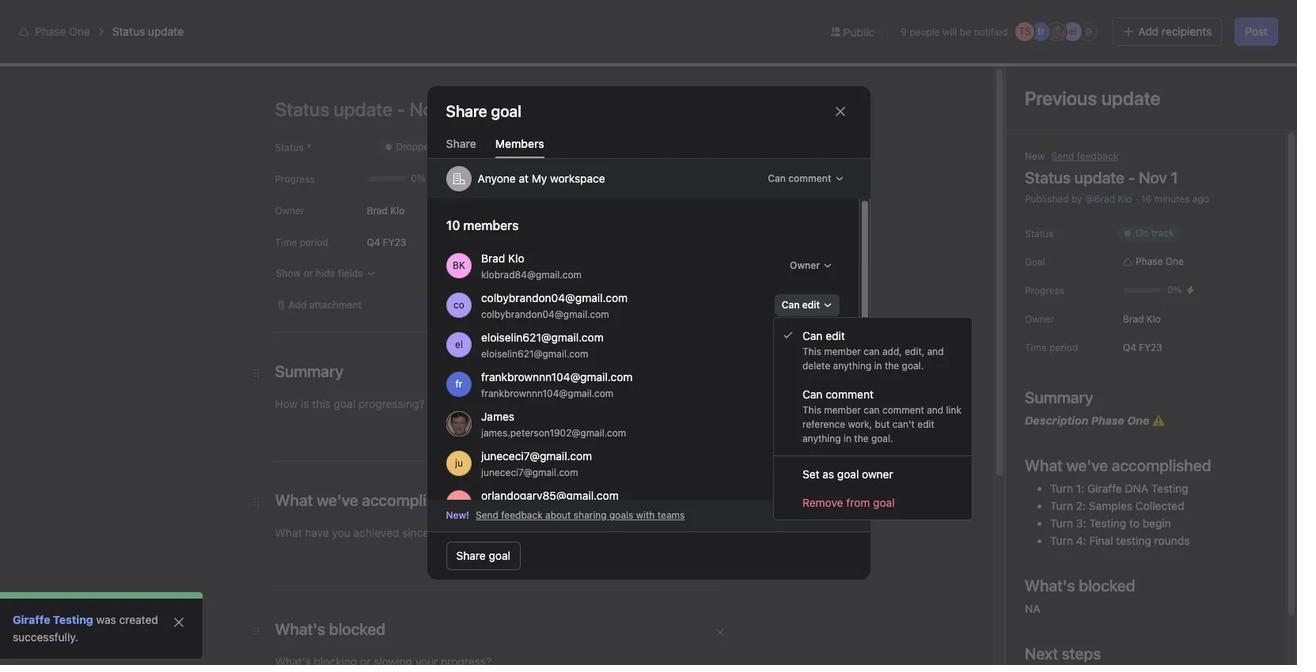 Task type: locate. For each thing, give the bounding box(es) containing it.
goal up (0%)
[[893, 544, 917, 557]]

1 horizontal spatial feedback
[[1077, 150, 1119, 162]]

1 vertical spatial nov 1
[[404, 265, 436, 279]]

0 vertical spatial ja
[[1052, 25, 1062, 37]]

send right new
[[1052, 150, 1074, 162]]

turn left 4:
[[1050, 534, 1073, 548]]

1 vertical spatial comment
[[826, 388, 874, 401]]

0 horizontal spatial 16
[[341, 360, 352, 372]]

ago
[[1193, 193, 1209, 205], [392, 360, 409, 372]]

can for can comment
[[864, 404, 880, 416]]

0 vertical spatial edit
[[802, 299, 820, 311]]

can't
[[893, 419, 915, 431]]

1 vertical spatial and
[[927, 404, 944, 416]]

owner inside dropdown button
[[790, 259, 820, 271]]

my
[[1110, 13, 1123, 25]]

status update
[[112, 25, 184, 38]]

this goal
[[862, 202, 922, 220]]

0 horizontal spatial send
[[476, 509, 499, 521]]

goal for goal
[[1025, 256, 1045, 268]]

1 9 from the left
[[901, 26, 907, 38]]

9 down what's
[[1086, 26, 1092, 38]]

1 horizontal spatial phase one
[[1136, 256, 1184, 268]]

0 horizontal spatial bk
[[452, 259, 465, 271]]

2 member from the top
[[824, 404, 861, 416]]

description phase one down status update - nov 1
[[309, 309, 437, 322]]

giraffe up successfully.
[[13, 613, 50, 627]]

0 vertical spatial fy23
[[383, 236, 406, 248]]

0 horizontal spatial edit
[[802, 299, 820, 311]]

member
[[824, 346, 861, 358], [824, 404, 861, 416]]

fr inside share goal dialog
[[455, 378, 462, 390]]

2 9 from the left
[[1086, 26, 1092, 38]]

⚠️ image up we've accomplished
[[1152, 415, 1165, 427]]

0 horizontal spatial fy23
[[383, 236, 406, 248]]

9 for 9 people will be notified
[[901, 26, 907, 38]]

remove section image
[[715, 628, 725, 638]]

goal inside button
[[489, 549, 511, 562]]

0 vertical spatial goal.
[[902, 360, 924, 372]]

can for can comment this member can comment and link reference work, but can't edit anything in the goal.
[[803, 388, 823, 401]]

free trial 17 days left
[[998, 7, 1049, 30]]

17
[[998, 18, 1008, 30]]

collected
[[1136, 499, 1184, 513]]

edit for can edit
[[802, 299, 820, 311]]

with
[[636, 509, 655, 521]]

on
[[373, 199, 392, 217]]

comment up 'about'
[[788, 172, 831, 184]]

goals left connected
[[416, 522, 440, 533]]

1 vertical spatial goal.
[[871, 433, 893, 445]]

comment inside dropdown button
[[788, 172, 831, 184]]

.
[[434, 199, 438, 217]]

0 vertical spatial and
[[927, 346, 944, 358]]

1 horizontal spatial brad
[[481, 251, 505, 264]]

0 vertical spatial eloiselin621@gmail.com
[[481, 330, 603, 343]]

share goal
[[456, 549, 511, 562]]

ts down add recipients button
[[1155, 61, 1167, 73]]

0 vertical spatial ago
[[1193, 193, 1209, 205]]

the down add,
[[885, 360, 899, 372]]

1 horizontal spatial progress
[[1025, 285, 1065, 297]]

1 vertical spatial period
[[1050, 342, 1078, 354]]

can edit this member can add, edit, and delete anything in the goal.
[[803, 329, 944, 372]]

1 horizontal spatial brad klo
[[1123, 313, 1161, 325]]

one
[[69, 25, 90, 38], [1166, 256, 1184, 268], [412, 309, 434, 322], [1127, 414, 1150, 427]]

1 vertical spatial goal
[[1025, 256, 1045, 268]]

add inside add billing info button
[[1171, 13, 1189, 25]]

can left add,
[[864, 346, 880, 358]]

post
[[1245, 25, 1268, 38]]

goals inside share goal dialog
[[609, 509, 633, 521]]

status update - nov 1
[[309, 265, 436, 279]]

turn left 1:
[[1050, 482, 1073, 495]]

what's
[[1065, 13, 1097, 25]]

9
[[901, 26, 907, 38], [1086, 26, 1092, 38]]

0 vertical spatial colbybrandon04@gmail.com
[[481, 290, 627, 304]]

⚠️ image inside latest status update element
[[437, 309, 449, 322]]

0 vertical spatial minutes
[[1154, 193, 1190, 205]]

phase inside latest status update element
[[376, 309, 409, 322]]

16 inside new send feedback status update - nov 1 published by @brad klo · 16 minutes ago
[[1141, 193, 1152, 205]]

goal
[[324, 199, 354, 217], [837, 467, 859, 481], [873, 496, 895, 509], [489, 549, 511, 562]]

minutes inside new send feedback status update - nov 1 published by @brad klo · 16 minutes ago
[[1154, 193, 1190, 205]]

0 vertical spatial phase one
[[35, 25, 90, 38]]

2 vertical spatial owner
[[1025, 313, 1054, 325]]

turn left 2:
[[1050, 499, 1073, 513]]

⚠️ image
[[437, 309, 449, 322], [1152, 415, 1165, 427]]

el
[[1069, 25, 1077, 37], [455, 338, 463, 350]]

james
[[481, 409, 514, 423]]

member inside can comment this member can comment and link reference work, but can't edit anything in the goal.
[[824, 404, 861, 416]]

1 vertical spatial sub-
[[421, 586, 445, 600]]

*
[[307, 142, 311, 154]]

owner down about this goal
[[841, 240, 873, 253]]

status
[[112, 25, 145, 38], [275, 142, 304, 154], [1025, 169, 1071, 187], [1025, 228, 1054, 240], [309, 265, 347, 279]]

1 horizontal spatial in
[[874, 360, 882, 372]]

and
[[927, 346, 944, 358], [927, 404, 944, 416]]

description
[[309, 309, 373, 322], [1025, 414, 1089, 427]]

in up can comment this member can comment and link reference work, but can't edit anything in the goal.
[[874, 360, 882, 372]]

sub- for no
[[395, 522, 416, 533]]

share inside button
[[456, 549, 486, 562]]

goal right as at bottom right
[[837, 467, 859, 481]]

status for status
[[1025, 228, 1054, 240]]

goals
[[609, 509, 633, 521], [848, 512, 872, 524], [416, 522, 440, 533], [445, 586, 472, 600]]

send for status
[[1052, 150, 1074, 162]]

0 vertical spatial no
[[380, 522, 393, 533]]

1 vertical spatial ⚠️ image
[[1152, 415, 1165, 427]]

add parent goal image
[[877, 512, 890, 525]]

can inside the can edit this member can add, edit, and delete anything in the goal.
[[803, 329, 823, 343]]

nov 1 down .
[[404, 265, 436, 279]]

2 and from the top
[[927, 404, 944, 416]]

0 vertical spatial in
[[1099, 13, 1107, 25]]

member up "delete"
[[824, 346, 861, 358]]

0 horizontal spatial the
[[854, 433, 869, 445]]

ja left james
[[453, 417, 464, 429]]

edit inside dropdown button
[[802, 299, 820, 311]]

goal up owner dropdown button
[[815, 240, 838, 253]]

bk up "co"
[[452, 259, 465, 271]]

0 vertical spatial summary
[[309, 291, 362, 305]]

1 can from the top
[[864, 346, 880, 358]]

klo inside brad klo klobrad84@gmail.com
[[508, 251, 524, 264]]

1 horizontal spatial sub-
[[421, 586, 445, 600]]

1 horizontal spatial -
[[1128, 169, 1135, 187]]

set left as at bottom right
[[803, 467, 820, 481]]

feedback up the @brad
[[1077, 150, 1119, 162]]

trial?
[[1126, 13, 1148, 25]]

progress
[[275, 173, 315, 185], [1025, 285, 1065, 297]]

close image
[[173, 617, 185, 629]]

feedback down orlandogary85@gmail.com
[[501, 509, 543, 521]]

junececi7@gmail.com inside junececi7@gmail.com junececi7@gmail.com
[[481, 466, 578, 478]]

can up but
[[864, 404, 880, 416]]

minutes inside latest status update element
[[354, 360, 390, 372]]

-
[[1128, 169, 1135, 187], [395, 265, 401, 279]]

1 vertical spatial the
[[854, 433, 869, 445]]

0 horizontal spatial goal.
[[871, 433, 893, 445]]

will
[[943, 26, 957, 38]]

owner
[[275, 205, 304, 217], [790, 259, 820, 271], [1025, 313, 1054, 325]]

be
[[960, 26, 971, 38]]

this up reference
[[803, 404, 821, 416]]

⚠️ image left "co"
[[437, 309, 449, 322]]

sprint
[[859, 544, 891, 557]]

set inside button
[[816, 448, 831, 460]]

this for can edit
[[803, 346, 821, 358]]

ja inside share goal dialog
[[453, 417, 464, 429]]

share down share goal
[[446, 137, 476, 150]]

remove from goal link
[[774, 488, 972, 517]]

0 vertical spatial sub-
[[395, 522, 416, 533]]

0 vertical spatial this
[[290, 199, 320, 217]]

ago up status updates
[[392, 360, 409, 372]]

colbybrandon04@gmail.com inside colbybrandon04@gmail.com colbybrandon04@gmail.com
[[481, 308, 609, 320]]

1 member from the top
[[824, 346, 861, 358]]

1 vertical spatial can
[[864, 404, 880, 416]]

ja right left on the top
[[1052, 25, 1062, 37]]

giraffe up samples on the bottom right of the page
[[1087, 482, 1122, 495]]

turn
[[1050, 482, 1073, 495], [1050, 499, 1073, 513], [1050, 517, 1073, 530], [1050, 534, 1073, 548]]

1 vertical spatial 16
[[341, 360, 352, 372]]

what's blocked na
[[1025, 577, 1135, 616]]

can inside can edit dropdown button
[[781, 299, 799, 311]]

members
[[495, 137, 544, 150]]

anything down reference
[[803, 433, 841, 445]]

share button down share goal
[[446, 137, 476, 158]]

comment up work, on the bottom of page
[[826, 388, 874, 401]]

member inside the can edit this member can add, edit, and delete anything in the goal.
[[824, 346, 861, 358]]

junececi7@gmail.com
[[481, 449, 592, 462], [481, 466, 578, 478]]

owner button
[[782, 254, 839, 277]]

testing down samples on the bottom right of the page
[[1089, 517, 1126, 530]]

set for set a custom due date
[[816, 448, 831, 460]]

0 horizontal spatial ja
[[453, 417, 464, 429]]

edit inside the can edit this member can add, edit, and delete anything in the goal.
[[826, 329, 845, 343]]

turn left 3:
[[1050, 517, 1073, 530]]

q4
[[367, 236, 380, 248], [1123, 342, 1137, 353]]

status inside new send feedback status update - nov 1 published by @brad klo · 16 minutes ago
[[1025, 169, 1071, 187]]

1 vertical spatial bk
[[452, 259, 465, 271]]

frankbrownnn104@gmail.com down eloiselin621@gmail.com eloiselin621@gmail.com
[[481, 370, 632, 383]]

colbybrandon04@gmail.com down the klobrad84@gmail.com
[[481, 290, 627, 304]]

comment for can comment this member can comment and link reference work, but can't edit anything in the goal.
[[826, 388, 874, 401]]

0 horizontal spatial share button
[[446, 137, 476, 158]]

feedback inside new send feedback status update - nov 1 published by @brad klo · 16 minutes ago
[[1077, 150, 1119, 162]]

testing up collected
[[1151, 482, 1189, 495]]

can inside the can edit this member can add, edit, and delete anything in the goal.
[[864, 346, 880, 358]]

2 vertical spatial this
[[803, 404, 821, 416]]

can inside can comment dropdown button
[[768, 172, 786, 184]]

bk
[[1139, 61, 1151, 73], [452, 259, 465, 271]]

to up testing
[[1129, 517, 1140, 530]]

remove section image
[[715, 499, 725, 509]]

ago inside new send feedback status update - nov 1 published by @brad klo · 16 minutes ago
[[1193, 193, 1209, 205]]

1 vertical spatial feedback
[[501, 509, 543, 521]]

eloiselin621@gmail.com down colbybrandon04@gmail.com colbybrandon04@gmail.com
[[481, 330, 603, 343]]

send for about
[[476, 509, 499, 521]]

edit down accountable
[[826, 329, 845, 343]]

sub- right use
[[421, 586, 445, 600]]

period
[[300, 237, 328, 249], [1050, 342, 1078, 354], [840, 392, 870, 404]]

and left link
[[927, 404, 944, 416]]

this for can comment
[[803, 404, 821, 416]]

2 vertical spatial fr
[[455, 378, 462, 390]]

parent
[[815, 512, 845, 524]]

description phase one inside latest status update element
[[309, 309, 437, 322]]

1 colbybrandon04@gmail.com from the top
[[481, 290, 627, 304]]

2 eloiselin621@gmail.com from the top
[[481, 347, 588, 359]]

send up connected
[[476, 509, 499, 521]]

1 vertical spatial time period
[[1025, 342, 1078, 354]]

0 horizontal spatial time period
[[275, 237, 328, 249]]

0 horizontal spatial sub-
[[395, 522, 416, 533]]

published
[[1025, 193, 1069, 205]]

0 horizontal spatial no
[[380, 522, 393, 533]]

new!
[[446, 509, 469, 521]]

4 turn from the top
[[1050, 534, 1073, 548]]

status *
[[275, 142, 311, 154]]

0 vertical spatial feedback
[[1077, 150, 1119, 162]]

add inside add recipients button
[[1138, 25, 1159, 38]]

can for can edit this member can add, edit, and delete anything in the goal.
[[803, 329, 823, 343]]

anything inside the can edit this member can add, edit, and delete anything in the goal.
[[833, 360, 872, 372]]

share goal dialog
[[427, 86, 870, 641]]

the down work, on the bottom of page
[[854, 433, 869, 445]]

1 horizontal spatial ⚠️ image
[[1152, 415, 1165, 427]]

the inside the can edit this member can add, edit, and delete anything in the goal.
[[885, 360, 899, 372]]

new send feedback status update - nov 1 published by @brad klo · 16 minutes ago
[[1025, 150, 1209, 205]]

this up "delete"
[[803, 346, 821, 358]]

colbybrandon04@gmail.com
[[481, 290, 627, 304], [481, 308, 609, 320]]

summary down status update - nov 1
[[309, 291, 362, 305]]

0 horizontal spatial description
[[309, 309, 373, 322]]

share down post button
[[1245, 61, 1271, 73]]

comment up can't
[[882, 404, 924, 416]]

what's blocked
[[1025, 577, 1135, 595]]

description down status update - nov 1
[[309, 309, 373, 322]]

days
[[1010, 18, 1031, 30]]

1 vertical spatial description phase one
[[1025, 414, 1152, 427]]

and right edit, on the right bottom
[[927, 346, 944, 358]]

1 horizontal spatial owner
[[790, 259, 820, 271]]

klo
[[1118, 193, 1132, 205], [390, 205, 405, 216], [508, 251, 524, 264], [1147, 313, 1161, 325]]

can
[[768, 172, 786, 184], [781, 299, 799, 311], [803, 329, 823, 343], [803, 388, 823, 401]]

0 horizontal spatial minutes
[[354, 360, 390, 372]]

2 horizontal spatial fr
[[1173, 61, 1180, 73]]

edit inside can comment this member can comment and link reference work, but can't edit anything in the goal.
[[918, 419, 935, 431]]

edit,
[[905, 346, 925, 358]]

add,
[[882, 346, 902, 358]]

0 vertical spatial owner
[[841, 240, 873, 253]]

track right the on
[[1151, 227, 1174, 239]]

1 vertical spatial eloiselin621@gmail.com
[[481, 347, 588, 359]]

share down connected
[[456, 549, 486, 562]]

as
[[823, 467, 834, 481]]

set a custom due date button
[[812, 446, 923, 462]]

in left the my at the right of the page
[[1099, 13, 1107, 25]]

1 and from the top
[[927, 346, 944, 358]]

1 junececi7@gmail.com from the top
[[481, 449, 592, 462]]

can comment button
[[761, 167, 851, 190]]

goal. inside the can edit this member can add, edit, and delete anything in the goal.
[[902, 360, 924, 372]]

0 vertical spatial goal
[[815, 240, 838, 253]]

goal. down edit, on the right bottom
[[902, 360, 924, 372]]

1 vertical spatial el
[[455, 338, 463, 350]]

junececi7@gmail.com up orlandogary85@gmail.com
[[481, 466, 578, 478]]

is
[[358, 199, 369, 217]]

2 junececi7@gmail.com from the top
[[481, 466, 578, 478]]

junececi7@gmail.com down james.peterson1902@gmail.com
[[481, 449, 592, 462]]

list box
[[462, 6, 842, 32]]

ago right ·
[[1193, 193, 1209, 205]]

1 vertical spatial no
[[837, 569, 850, 581]]

no down what we've accomplished text box
[[380, 522, 393, 533]]

ja left 10
[[1187, 61, 1197, 73]]

0 vertical spatial the
[[885, 360, 899, 372]]

1 vertical spatial edit
[[826, 329, 845, 343]]

time period
[[275, 237, 328, 249], [1025, 342, 1078, 354], [815, 392, 870, 404]]

2 can from the top
[[864, 404, 880, 416]]

feedback for about
[[501, 509, 543, 521]]

this inside the can edit this member can add, edit, and delete anything in the goal.
[[803, 346, 821, 358]]

0 vertical spatial share button
[[1226, 56, 1278, 78]]

16 inside latest status update element
[[341, 360, 352, 372]]

no sub-goals connected
[[380, 522, 490, 533]]

0 horizontal spatial summary
[[309, 291, 362, 305]]

2 vertical spatial time
[[815, 392, 838, 404]]

goal up add parent goal icon
[[873, 496, 895, 509]]

the inside can comment this member can comment and link reference work, but can't edit anything in the goal.
[[854, 433, 869, 445]]

in inside can comment this member can comment and link reference work, but can't edit anything in the goal.
[[844, 433, 852, 445]]

edit right can't
[[918, 419, 935, 431]]

can inside can comment this member can comment and link reference work, but can't edit anything in the goal.
[[803, 388, 823, 401]]

one left "co"
[[412, 309, 434, 322]]

owner down due
[[862, 467, 893, 481]]

goal. down but
[[871, 433, 893, 445]]

to inside what we've accomplished turn 1: giraffe dna testing turn 2: samples collected turn 3: testing to begin turn 4: final testing rounds
[[1129, 517, 1140, 530]]

0 vertical spatial owner
[[275, 205, 304, 217]]

9 left 'people'
[[901, 26, 907, 38]]

frankbrownnn104@gmail.com up the james james.peterson1902@gmail.com in the left of the page
[[481, 387, 613, 399]]

this inside can comment this member can comment and link reference work, but can't edit anything in the goal.
[[803, 404, 821, 416]]

1 vertical spatial phase one
[[1136, 256, 1184, 268]]

0 vertical spatial -
[[1128, 169, 1135, 187]]

eloiselin621@gmail.com up the frankbrownnn104@gmail.com frankbrownnn104@gmail.com
[[481, 347, 588, 359]]

ts left left on the top
[[1019, 25, 1031, 37]]

new
[[1025, 150, 1045, 162]]

2 frankbrownnn104@gmail.com from the top
[[481, 387, 613, 399]]

feedback inside share goal dialog
[[501, 509, 543, 521]]

goals left with
[[609, 509, 633, 521]]

description phase one up what
[[1025, 414, 1152, 427]]

add billing info
[[1171, 13, 1238, 25]]

accountable
[[815, 298, 879, 312]]

bk inside share goal dialog
[[452, 259, 465, 271]]

accountable team
[[815, 298, 908, 312]]

send inside new send feedback status update - nov 1 published by @brad klo · 16 minutes ago
[[1052, 150, 1074, 162]]

0 vertical spatial send
[[1052, 150, 1074, 162]]

1 frankbrownnn104@gmail.com from the top
[[481, 370, 632, 383]]

to down share goal button on the bottom
[[475, 586, 486, 600]]

1 vertical spatial ago
[[392, 360, 409, 372]]

10
[[1203, 61, 1213, 73]]

no left status
[[837, 569, 850, 581]]

anything right "delete"
[[833, 360, 872, 372]]

1 horizontal spatial edit
[[826, 329, 845, 343]]

1 horizontal spatial 0%
[[1167, 284, 1182, 296]]

- down "this goal is on track ."
[[395, 265, 401, 279]]

2 colbybrandon04@gmail.com from the top
[[481, 308, 609, 320]]

this left is
[[290, 199, 320, 217]]

share button down post button
[[1226, 56, 1278, 78]]

1 vertical spatial junececi7@gmail.com
[[481, 466, 578, 478]]

0 horizontal spatial period
[[300, 237, 328, 249]]

remove from goal
[[803, 496, 895, 509]]

- up ·
[[1128, 169, 1135, 187]]

0 vertical spatial q4 fy23
[[367, 236, 406, 248]]

1 horizontal spatial fr
[[1038, 25, 1045, 37]]

send inside share goal dialog
[[476, 509, 499, 521]]

sub- down what we've accomplished text box
[[395, 522, 416, 533]]

goals down share goal button on the bottom
[[445, 586, 472, 600]]

minutes right ·
[[1154, 193, 1190, 205]]

one up we've accomplished
[[1127, 414, 1150, 427]]

can for can edit
[[864, 346, 880, 358]]

2 vertical spatial edit
[[918, 419, 935, 431]]

add
[[1171, 13, 1189, 25], [1138, 25, 1159, 38]]

can inside can comment this member can comment and link reference work, but can't edit anything in the goal.
[[864, 404, 880, 416]]

nov 1 up the on track
[[1139, 169, 1178, 187]]

this
[[598, 586, 617, 600]]

0% down the on track
[[1167, 284, 1182, 296]]

created
[[119, 613, 158, 627]]

goal down connected
[[489, 549, 511, 562]]

set left a
[[816, 448, 831, 460]]

1 horizontal spatial no
[[837, 569, 850, 581]]

1 vertical spatial set
[[803, 467, 820, 481]]

minutes up status updates
[[354, 360, 390, 372]]

comment
[[788, 172, 831, 184], [826, 388, 874, 401], [882, 404, 924, 416]]

1 horizontal spatial q4
[[1123, 342, 1137, 353]]

el down what's
[[1069, 25, 1077, 37]]

from
[[846, 496, 870, 509]]

1 horizontal spatial ago
[[1193, 193, 1209, 205]]

edit down owner dropdown button
[[802, 299, 820, 311]]

what we've accomplished turn 1: giraffe dna testing turn 2: samples collected turn 3: testing to begin turn 4: final testing rounds
[[1025, 457, 1211, 548]]

q4 fy23
[[367, 236, 406, 248], [1123, 342, 1162, 353]]

billing
[[1192, 13, 1218, 25]]

track right on
[[395, 199, 434, 217]]

description up what
[[1025, 414, 1089, 427]]

testing up successfully.
[[53, 613, 93, 627]]

and inside the can edit this member can add, edit, and delete anything in the goal.
[[927, 346, 944, 358]]

member up work, on the bottom of page
[[824, 404, 861, 416]]

goal down the published
[[1025, 256, 1045, 268]]

1 horizontal spatial fy23
[[1139, 342, 1162, 353]]

0 horizontal spatial ago
[[392, 360, 409, 372]]

16 right ·
[[1141, 193, 1152, 205]]



Task type: describe. For each thing, give the bounding box(es) containing it.
goals down from
[[848, 512, 872, 524]]

a
[[834, 448, 839, 460]]

nov 1 inside new send feedback status update - nov 1 published by @brad klo · 16 minutes ago
[[1139, 169, 1178, 187]]

1 horizontal spatial testing
[[1089, 517, 1126, 530]]

giraffe testing link
[[13, 613, 93, 627]]

latest status update element
[[290, 245, 757, 393]]

0 vertical spatial phase one link
[[35, 25, 90, 38]]

- inside latest status update element
[[395, 265, 401, 279]]

one down the on track
[[1166, 256, 1184, 268]]

2 horizontal spatial testing
[[1151, 482, 1189, 495]]

1 eloiselin621@gmail.com from the top
[[481, 330, 603, 343]]

reference
[[803, 419, 845, 431]]

member for comment
[[824, 404, 861, 416]]

team sprint goal
[[828, 544, 917, 557]]

2 horizontal spatial time period
[[1025, 342, 1078, 354]]

but
[[875, 419, 890, 431]]

successfully.
[[13, 631, 78, 644]]

recent status updates
[[290, 413, 422, 427]]

1 vertical spatial ja
[[1187, 61, 1197, 73]]

nov 1 inside latest status update element
[[404, 265, 436, 279]]

description phase one for the ⚠️ image to the right
[[1025, 414, 1152, 427]]

next steps
[[1025, 645, 1101, 663]]

add for add recipients
[[1138, 25, 1159, 38]]

comment for can comment
[[788, 172, 831, 184]]

custom
[[842, 448, 876, 460]]

na
[[1025, 602, 1040, 616]]

update inside new send feedback status update - nov 1 published by @brad klo · 16 minutes ago
[[1075, 169, 1125, 187]]

giraffe testing
[[13, 613, 93, 627]]

status for status update
[[112, 25, 145, 38]]

trial
[[1032, 7, 1049, 19]]

goal for goal owner
[[815, 240, 838, 253]]

1 horizontal spatial el
[[1069, 25, 1077, 37]]

edit for can edit this member can add, edit, and delete anything in the goal.
[[826, 329, 845, 343]]

at
[[519, 171, 529, 185]]

anything inside can comment this member can comment and link reference work, but can't edit anything in the goal.
[[803, 433, 841, 445]]

ju
[[455, 457, 463, 469]]

in inside the can edit this member can add, edit, and delete anything in the goal.
[[874, 360, 882, 372]]

workspace
[[550, 171, 605, 185]]

status for status *
[[275, 142, 304, 154]]

add billing info button
[[1164, 8, 1245, 30]]

3 turn from the top
[[1050, 517, 1073, 530]]

testing
[[1116, 534, 1151, 548]]

2:
[[1076, 499, 1086, 513]]

klo inside new send feedback status update - nov 1 published by @brad klo · 16 minutes ago
[[1118, 193, 1132, 205]]

can edit
[[781, 299, 820, 311]]

2 horizontal spatial brad
[[1123, 313, 1144, 325]]

frankbrownnn104@gmail.com frankbrownnn104@gmail.com
[[481, 370, 632, 399]]

1 vertical spatial owner
[[862, 467, 893, 481]]

what
[[1025, 457, 1063, 475]]

share goal button
[[446, 542, 521, 570]]

1 horizontal spatial ja
[[1052, 25, 1062, 37]]

1 vertical spatial phase one link
[[1117, 254, 1190, 270]]

1 vertical spatial brad klo
[[1123, 313, 1161, 325]]

goal owner
[[815, 240, 873, 253]]

brad klo klobrad84@gmail.com
[[481, 251, 581, 280]]

(0%)
[[883, 569, 905, 581]]

what's in my trial?
[[1065, 13, 1148, 25]]

on
[[1136, 227, 1149, 239]]

set a custom due date
[[816, 448, 919, 460]]

set for set as goal owner
[[803, 467, 820, 481]]

1 horizontal spatial ts
[[1155, 61, 1167, 73]]

free
[[1009, 7, 1029, 19]]

due
[[878, 448, 896, 460]]

orlandogary85@gmail.com
[[481, 488, 618, 502]]

1 horizontal spatial goal
[[893, 544, 917, 557]]

on track
[[1136, 227, 1174, 239]]

0 horizontal spatial track
[[395, 199, 434, 217]]

0 vertical spatial share
[[1245, 61, 1271, 73]]

@brad klo link
[[1086, 193, 1132, 205]]

1 vertical spatial q4 fy23
[[1123, 342, 1162, 353]]

about
[[815, 202, 858, 220]]

9 for 9
[[1086, 26, 1092, 38]]

feedback for status
[[1077, 150, 1119, 162]]

can for can comment
[[768, 172, 786, 184]]

co
[[453, 299, 464, 311]]

summary inside latest status update element
[[309, 291, 362, 305]]

brad inside brad klo klobrad84@gmail.com
[[481, 251, 505, 264]]

ago inside latest status update element
[[392, 360, 409, 372]]

16 minutes ago
[[341, 360, 409, 372]]

1 horizontal spatial time
[[815, 392, 838, 404]]

0 vertical spatial bk
[[1139, 61, 1151, 73]]

no for no status (0%)
[[837, 569, 850, 581]]

sharing
[[574, 509, 607, 521]]

1 horizontal spatial summary
[[1025, 389, 1093, 407]]

about this goal
[[815, 202, 922, 220]]

goal. inside can comment this member can comment and link reference work, but can't edit anything in the goal.
[[871, 433, 893, 445]]

public
[[843, 25, 875, 38]]

notified
[[974, 26, 1008, 38]]

Goal name text field
[[277, 121, 1008, 178]]

1 horizontal spatial share button
[[1226, 56, 1278, 78]]

in inside button
[[1099, 13, 1107, 25]]

0 horizontal spatial brad
[[367, 205, 388, 216]]

eloiselin621@gmail.com inside eloiselin621@gmail.com eloiselin621@gmail.com
[[481, 347, 588, 359]]

my
[[532, 171, 547, 185]]

share goal
[[446, 102, 521, 120]]

2 vertical spatial comment
[[882, 404, 924, 416]]

this goal is on track .
[[290, 199, 438, 217]]

1 horizontal spatial period
[[840, 392, 870, 404]]

frankbrownnn104@gmail.com inside the frankbrownnn104@gmail.com frankbrownnn104@gmail.com
[[481, 387, 613, 399]]

0 horizontal spatial to
[[475, 586, 486, 600]]

0 vertical spatial brad klo
[[367, 205, 405, 216]]

Section title text field
[[275, 490, 461, 512]]

info
[[1221, 13, 1238, 25]]

samples
[[1089, 499, 1133, 513]]

status
[[853, 569, 880, 581]]

add for add billing info
[[1171, 13, 1189, 25]]

0 horizontal spatial 0%
[[411, 173, 426, 184]]

goal's
[[620, 586, 650, 600]]

goal left is
[[324, 199, 354, 217]]

send feedback link
[[1052, 150, 1119, 164]]

1 vertical spatial share
[[446, 137, 476, 150]]

0 horizontal spatial testing
[[53, 613, 93, 627]]

·
[[1135, 193, 1138, 205]]

about
[[545, 509, 571, 521]]

0 horizontal spatial owner
[[275, 205, 304, 217]]

members button
[[495, 137, 544, 158]]

colbybrandon04@gmail.com colbybrandon04@gmail.com
[[481, 290, 627, 320]]

previous update
[[1025, 87, 1161, 109]]

connected
[[443, 522, 490, 533]]

Title of update text field
[[275, 92, 750, 127]]

sub- for use
[[421, 586, 445, 600]]

@brad
[[1086, 193, 1115, 205]]

what's in my trial? button
[[1058, 8, 1155, 30]]

automatically
[[489, 586, 557, 600]]

close this dialog image
[[834, 105, 846, 118]]

we've accomplished
[[1067, 457, 1211, 475]]

and inside can comment this member can comment and link reference work, but can't edit anything in the goal.
[[927, 404, 944, 416]]

Section title text field
[[275, 361, 343, 383]]

delete
[[803, 360, 830, 372]]

set as goal owner link
[[774, 460, 972, 488]]

link
[[946, 404, 962, 416]]

2 turn from the top
[[1050, 499, 1073, 513]]

member for edit
[[824, 346, 861, 358]]

today
[[296, 457, 323, 469]]

no status (0%)
[[837, 569, 905, 581]]

giraffe inside what we've accomplished turn 1: giraffe dna testing turn 2: samples collected turn 3: testing to begin turn 4: final testing rounds
[[1087, 482, 1122, 495]]

4:
[[1076, 534, 1086, 548]]

can edit button
[[774, 294, 839, 316]]

post button
[[1235, 17, 1278, 46]]

1 vertical spatial fy23
[[1139, 342, 1162, 353]]

0 horizontal spatial q4
[[367, 236, 380, 248]]

el inside share goal dialog
[[455, 338, 463, 350]]

was
[[96, 613, 116, 627]]

status updates
[[334, 413, 422, 427]]

can for can edit
[[781, 299, 799, 311]]

status for status update - nov 1
[[309, 265, 347, 279]]

2 vertical spatial time period
[[815, 392, 870, 404]]

1 turn from the top
[[1050, 482, 1073, 495]]

Section title text field
[[275, 619, 386, 641]]

1 vertical spatial giraffe
[[13, 613, 50, 627]]

0 vertical spatial fr
[[1038, 25, 1045, 37]]

james.peterson1902@gmail.com
[[481, 427, 626, 438]]

1 horizontal spatial track
[[1151, 227, 1174, 239]]

one left "status update"
[[69, 25, 90, 38]]

no for no sub-goals connected
[[380, 522, 393, 533]]

1:
[[1076, 482, 1084, 495]]

james james.peterson1902@gmail.com
[[481, 409, 626, 438]]

- inside new send feedback status update - nov 1 published by @brad klo · 16 minutes ago
[[1128, 169, 1135, 187]]

9 people will be notified
[[901, 26, 1008, 38]]

rounds
[[1154, 534, 1190, 548]]

one inside latest status update element
[[412, 309, 434, 322]]

final
[[1089, 534, 1113, 548]]

recipients
[[1162, 25, 1212, 38]]

10 members
[[446, 218, 518, 232]]

1 vertical spatial 0%
[[1167, 284, 1182, 296]]

description phase one for the ⚠️ image within latest status update element
[[309, 309, 437, 322]]

0 vertical spatial period
[[300, 237, 328, 249]]

0 vertical spatial ts
[[1019, 25, 1031, 37]]

description inside latest status update element
[[309, 309, 373, 322]]

1 horizontal spatial description
[[1025, 414, 1089, 427]]

0 horizontal spatial progress
[[275, 173, 315, 185]]

1 vertical spatial time
[[1025, 342, 1047, 354]]

was created successfully.
[[13, 613, 158, 644]]

0 horizontal spatial time
[[275, 237, 297, 249]]



Task type: vqa. For each thing, say whether or not it's contained in the screenshot.
more
no



